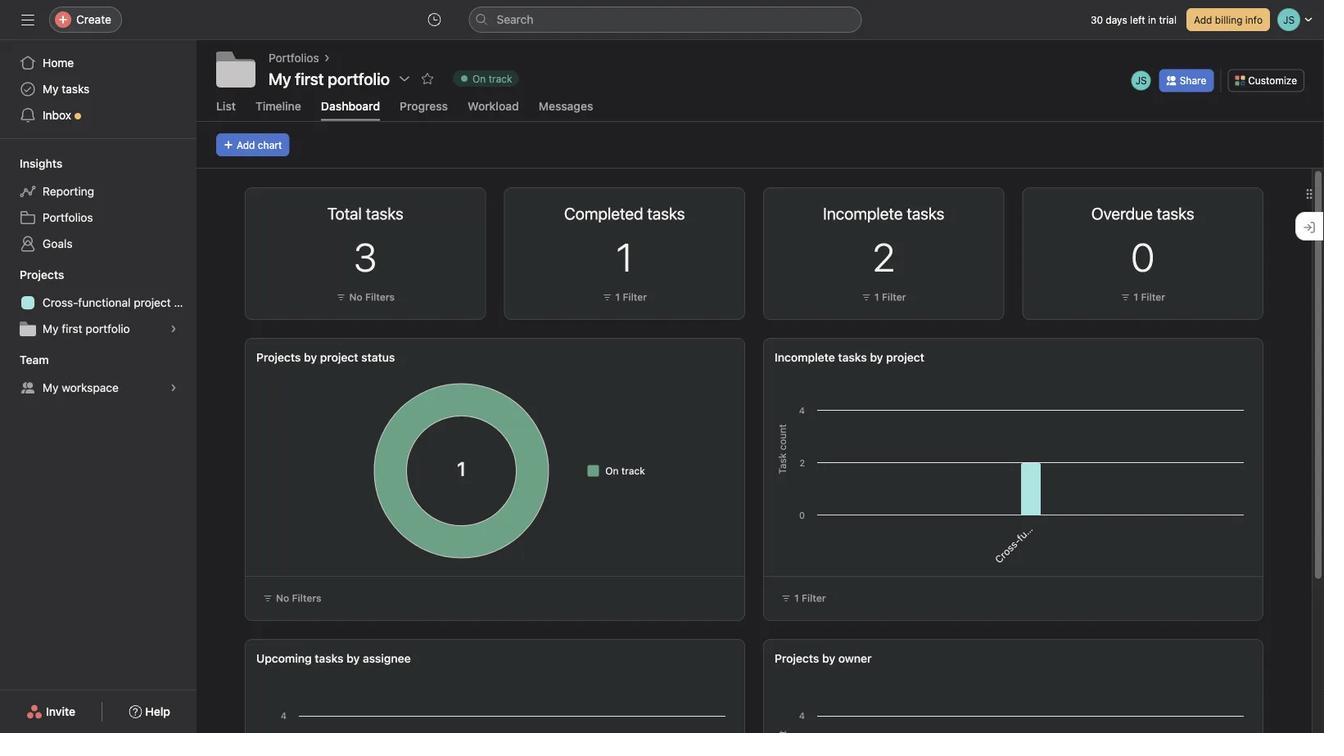 Task type: locate. For each thing, give the bounding box(es) containing it.
0 horizontal spatial add
[[237, 139, 255, 151]]

1 for 1
[[615, 291, 620, 303]]

1 horizontal spatial track
[[622, 465, 645, 477]]

days
[[1106, 14, 1127, 25]]

1 horizontal spatial view chart image
[[669, 205, 682, 218]]

workspace
[[62, 381, 119, 395]]

on track inside 'dropdown button'
[[473, 73, 512, 84]]

my
[[269, 69, 291, 88], [43, 82, 59, 96], [43, 322, 59, 336], [43, 381, 59, 395]]

portfolios up my first portfolio
[[269, 51, 319, 65]]

no for the right no filters button
[[349, 291, 363, 303]]

0 horizontal spatial projects
[[20, 268, 64, 282]]

1 button
[[616, 234, 633, 280]]

1 up projects by owner
[[794, 593, 799, 604]]

1 horizontal spatial view chart image
[[1187, 205, 1201, 218]]

portfolios down reporting
[[43, 211, 93, 224]]

add inside button
[[1194, 14, 1212, 25]]

1 horizontal spatial projects
[[256, 351, 301, 364]]

2 horizontal spatial projects
[[775, 652, 819, 666]]

1 filter button
[[598, 289, 651, 305], [857, 289, 910, 305], [1117, 289, 1170, 305], [774, 587, 833, 610]]

portfolios inside "insights" element
[[43, 211, 93, 224]]

goals
[[43, 237, 73, 251]]

projects inside projects dropdown button
[[20, 268, 64, 282]]

my inside teams element
[[43, 381, 59, 395]]

1 horizontal spatial portfolios
[[269, 51, 319, 65]]

no down 3
[[349, 291, 363, 303]]

team button
[[0, 352, 49, 369]]

1 horizontal spatial no filters
[[349, 291, 395, 303]]

0 vertical spatial no filters button
[[332, 289, 399, 305]]

messages link
[[539, 99, 593, 121]]

0 horizontal spatial no filters button
[[256, 587, 329, 610]]

add inside button
[[237, 139, 255, 151]]

0 horizontal spatial tasks
[[62, 82, 90, 96]]

add billing info
[[1194, 14, 1263, 25]]

filter for 0
[[1141, 291, 1165, 303]]

2 button
[[873, 234, 895, 280]]

0 horizontal spatial edit chart image
[[433, 205, 446, 218]]

js
[[1136, 75, 1147, 86]]

my tasks link
[[10, 76, 187, 102]]

my first portfolio
[[43, 322, 130, 336]]

1 edit chart image from the left
[[433, 205, 446, 218]]

0 horizontal spatial no
[[276, 593, 289, 604]]

tasks right upcoming
[[315, 652, 344, 666]]

my inside the projects element
[[43, 322, 59, 336]]

view chart image
[[410, 205, 423, 218], [669, 205, 682, 218]]

1 vertical spatial no filters
[[276, 593, 321, 604]]

inbox link
[[10, 102, 187, 129]]

1 horizontal spatial on track
[[605, 465, 645, 477]]

2 edit chart image from the left
[[951, 205, 964, 218]]

timeline link
[[256, 99, 301, 121]]

filters
[[365, 291, 395, 303], [292, 593, 321, 604]]

1 vertical spatial no filters button
[[256, 587, 329, 610]]

cross-functional project plan
[[43, 296, 196, 310]]

more actions image
[[456, 205, 469, 218]]

1 vertical spatial tasks
[[838, 351, 867, 364]]

filter down the 1 button
[[623, 291, 647, 303]]

1 horizontal spatial no
[[349, 291, 363, 303]]

edit chart image left more actions icon
[[433, 205, 446, 218]]

search button
[[469, 7, 862, 33]]

filter for 2
[[882, 291, 906, 303]]

chart
[[258, 139, 282, 151]]

create
[[76, 13, 111, 26]]

projects left by owner
[[775, 652, 819, 666]]

my left first
[[43, 322, 59, 336]]

1 horizontal spatial tasks
[[315, 652, 344, 666]]

global element
[[0, 40, 197, 138]]

2 vertical spatial tasks
[[315, 652, 344, 666]]

0 vertical spatial portfolios
[[269, 51, 319, 65]]

my up timeline
[[269, 69, 291, 88]]

my down team
[[43, 381, 59, 395]]

0 horizontal spatial on track
[[473, 73, 512, 84]]

1 filter button down the 1 button
[[598, 289, 651, 305]]

on track button
[[446, 67, 526, 90]]

on
[[473, 73, 486, 84], [605, 465, 619, 477]]

filter down 2
[[882, 291, 906, 303]]

0
[[1131, 234, 1155, 280]]

1 vertical spatial track
[[622, 465, 645, 477]]

incomplete
[[775, 351, 835, 364]]

add for add chart
[[237, 139, 255, 151]]

no filters button up upcoming
[[256, 587, 329, 610]]

1 filter for 2
[[875, 291, 906, 303]]

view chart image
[[928, 205, 941, 218], [1187, 205, 1201, 218]]

1 horizontal spatial edit chart image
[[951, 205, 964, 218]]

0 vertical spatial tasks
[[62, 82, 90, 96]]

filters up upcoming
[[292, 593, 321, 604]]

by owner
[[822, 652, 872, 666]]

list link
[[216, 99, 236, 121]]

0 vertical spatial no
[[349, 291, 363, 303]]

1 filter down 0
[[1134, 291, 1165, 303]]

upcoming tasks by assignee
[[256, 652, 411, 666]]

1 filter
[[615, 291, 647, 303], [875, 291, 906, 303], [1134, 291, 1165, 303], [794, 593, 826, 604]]

billing
[[1215, 14, 1243, 25]]

1 vertical spatial projects
[[256, 351, 301, 364]]

no filters
[[349, 291, 395, 303], [276, 593, 321, 604]]

projects left by at left
[[256, 351, 301, 364]]

filters down 3
[[365, 291, 395, 303]]

projects up cross-
[[20, 268, 64, 282]]

1 horizontal spatial on
[[605, 465, 619, 477]]

1 vertical spatial portfolios link
[[10, 205, 187, 231]]

1 vertical spatial portfolios
[[43, 211, 93, 224]]

1 down the 1 button
[[615, 291, 620, 303]]

1 horizontal spatial filters
[[365, 291, 395, 303]]

workload link
[[468, 99, 519, 121]]

0 vertical spatial filters
[[365, 291, 395, 303]]

track
[[489, 73, 512, 84], [622, 465, 645, 477]]

1 filter button down 2
[[857, 289, 910, 305]]

1 filter button for 0
[[1117, 289, 1170, 305]]

edit chart image right incomplete tasks
[[951, 205, 964, 218]]

workload
[[468, 99, 519, 113]]

1 down 2
[[875, 291, 879, 303]]

projects
[[20, 268, 64, 282], [256, 351, 301, 364], [775, 652, 819, 666]]

1 filter down the 1 button
[[615, 291, 647, 303]]

0 horizontal spatial view chart image
[[410, 205, 423, 218]]

tasks
[[62, 82, 90, 96], [838, 351, 867, 364], [315, 652, 344, 666]]

no filters up upcoming
[[276, 593, 321, 604]]

home link
[[10, 50, 187, 76]]

tasks left by project
[[838, 351, 867, 364]]

1 view chart image from the left
[[410, 205, 423, 218]]

reporting link
[[10, 179, 187, 205]]

tasks for upcoming
[[315, 652, 344, 666]]

0 horizontal spatial track
[[489, 73, 512, 84]]

help button
[[118, 698, 181, 727]]

2 view chart image from the left
[[669, 205, 682, 218]]

hide sidebar image
[[21, 13, 34, 26]]

no filters down 3
[[349, 291, 395, 303]]

search list box
[[469, 7, 862, 33]]

on track
[[473, 73, 512, 84], [605, 465, 645, 477]]

see details, my first portfolio image
[[169, 324, 179, 334]]

edit chart image
[[433, 205, 446, 218], [951, 205, 964, 218]]

by project
[[870, 351, 925, 364]]

1 filter button down 0
[[1117, 289, 1170, 305]]

portfolios link down reporting
[[10, 205, 187, 231]]

0 vertical spatial add
[[1194, 14, 1212, 25]]

0 horizontal spatial portfolios
[[43, 211, 93, 224]]

1 vertical spatial filters
[[292, 593, 321, 604]]

help
[[145, 706, 170, 719]]

my first portfolio link
[[10, 316, 187, 342]]

1 vertical spatial no
[[276, 593, 289, 604]]

add
[[1194, 14, 1212, 25], [237, 139, 255, 151]]

1 vertical spatial on track
[[605, 465, 645, 477]]

0 vertical spatial on track
[[473, 73, 512, 84]]

no
[[349, 291, 363, 303], [276, 593, 289, 604]]

add chart button
[[216, 133, 289, 156]]

portfolios link
[[269, 49, 319, 67], [10, 205, 187, 231]]

0 horizontal spatial view chart image
[[928, 205, 941, 218]]

1 filter for 1
[[615, 291, 647, 303]]

2 horizontal spatial tasks
[[838, 351, 867, 364]]

no up upcoming
[[276, 593, 289, 604]]

1 down 0
[[1134, 291, 1138, 303]]

no filters button down 3
[[332, 289, 399, 305]]

portfolios
[[269, 51, 319, 65], [43, 211, 93, 224]]

0 horizontal spatial on
[[473, 73, 486, 84]]

tasks down home
[[62, 82, 90, 96]]

1 view chart image from the left
[[928, 205, 941, 218]]

filter
[[623, 291, 647, 303], [882, 291, 906, 303], [1141, 291, 1165, 303], [802, 593, 826, 604]]

add left chart
[[237, 139, 255, 151]]

0 vertical spatial portfolios link
[[269, 49, 319, 67]]

inbox
[[43, 109, 71, 122]]

projects button
[[0, 267, 64, 283]]

by
[[304, 351, 317, 364]]

1 filter down 2
[[875, 291, 906, 303]]

0 horizontal spatial filters
[[292, 593, 321, 604]]

0 vertical spatial projects
[[20, 268, 64, 282]]

progress link
[[400, 99, 448, 121]]

plan
[[174, 296, 196, 310]]

my up inbox
[[43, 82, 59, 96]]

trial
[[1159, 14, 1177, 25]]

portfolio
[[86, 322, 130, 336]]

1 horizontal spatial add
[[1194, 14, 1212, 25]]

1 vertical spatial add
[[237, 139, 255, 151]]

no filters button
[[332, 289, 399, 305], [256, 587, 329, 610]]

my inside the global element
[[43, 82, 59, 96]]

timeline
[[256, 99, 301, 113]]

progress
[[400, 99, 448, 113]]

1 vertical spatial on
[[605, 465, 619, 477]]

2 vertical spatial projects
[[775, 652, 819, 666]]

add left 'billing'
[[1194, 14, 1212, 25]]

2 view chart image from the left
[[1187, 205, 1201, 218]]

info
[[1246, 14, 1263, 25]]

add to starred image
[[421, 72, 434, 85]]

my first portfolio
[[269, 69, 390, 88]]

0 vertical spatial track
[[489, 73, 512, 84]]

1 for 0
[[1134, 291, 1138, 303]]

0 horizontal spatial portfolios link
[[10, 205, 187, 231]]

overdue tasks
[[1092, 204, 1195, 223]]

my workspace
[[43, 381, 119, 395]]

0 vertical spatial on
[[473, 73, 486, 84]]

incomplete tasks by project
[[775, 351, 925, 364]]

2
[[873, 234, 895, 280]]

portfolios link up my first portfolio
[[269, 49, 319, 67]]

1
[[616, 234, 633, 280], [615, 291, 620, 303], [875, 291, 879, 303], [1134, 291, 1138, 303], [794, 593, 799, 604]]

upcoming
[[256, 652, 312, 666]]

tasks inside the global element
[[62, 82, 90, 96]]

view chart image for 3
[[410, 205, 423, 218]]

my for my workspace
[[43, 381, 59, 395]]

filter down 0
[[1141, 291, 1165, 303]]



Task type: describe. For each thing, give the bounding box(es) containing it.
completed tasks
[[564, 204, 685, 223]]

filter for 1
[[623, 291, 647, 303]]

3
[[354, 234, 377, 280]]

my for my first portfolio
[[43, 322, 59, 336]]

projects for projects by project status
[[256, 351, 301, 364]]

tasks for incomplete
[[838, 351, 867, 364]]

functional
[[78, 296, 131, 310]]

track inside on track 'dropdown button'
[[489, 73, 512, 84]]

3 button
[[354, 234, 377, 280]]

filter up projects by owner
[[802, 593, 826, 604]]

cross-
[[43, 296, 78, 310]]

teams element
[[0, 346, 197, 405]]

my for my tasks
[[43, 82, 59, 96]]

share button
[[1159, 69, 1214, 92]]

first
[[62, 322, 82, 336]]

insights
[[20, 157, 63, 170]]

1 filter button for 1
[[598, 289, 651, 305]]

edit chart image for 3
[[433, 205, 446, 218]]

projects by project status
[[256, 351, 395, 364]]

project
[[134, 296, 171, 310]]

first portfolio
[[295, 69, 390, 88]]

invite button
[[16, 698, 86, 727]]

1 filter up projects by owner
[[794, 593, 826, 604]]

1 horizontal spatial portfolios link
[[269, 49, 319, 67]]

1 horizontal spatial no filters button
[[332, 289, 399, 305]]

projects for projects
[[20, 268, 64, 282]]

projects element
[[0, 260, 197, 346]]

no for leftmost no filters button
[[276, 593, 289, 604]]

in
[[1148, 14, 1156, 25]]

filters for leftmost no filters button
[[292, 593, 321, 604]]

home
[[43, 56, 74, 70]]

add for add billing info
[[1194, 14, 1212, 25]]

create button
[[49, 7, 122, 33]]

0 button
[[1131, 234, 1155, 280]]

list
[[216, 99, 236, 113]]

1 filter button up projects by owner
[[774, 587, 833, 610]]

projects for projects by owner
[[775, 652, 819, 666]]

30 days left in trial
[[1091, 14, 1177, 25]]

tasks for my
[[62, 82, 90, 96]]

my for my first portfolio
[[269, 69, 291, 88]]

my tasks
[[43, 82, 90, 96]]

customize button
[[1228, 69, 1305, 92]]

cross-functional project plan link
[[10, 290, 196, 316]]

1 filter button for 2
[[857, 289, 910, 305]]

on inside 'dropdown button'
[[473, 73, 486, 84]]

dashboard link
[[321, 99, 380, 121]]

goals link
[[10, 231, 187, 257]]

view chart image for 1
[[669, 205, 682, 218]]

customize
[[1248, 75, 1297, 86]]

total tasks
[[327, 204, 404, 223]]

share
[[1180, 75, 1207, 86]]

dashboard
[[321, 99, 380, 113]]

incomplete tasks
[[823, 204, 945, 223]]

project status
[[320, 351, 395, 364]]

by assignee
[[347, 652, 411, 666]]

invite
[[46, 706, 75, 719]]

1 filter for 0
[[1134, 291, 1165, 303]]

projects by owner
[[775, 652, 872, 666]]

1 down the completed tasks
[[616, 234, 633, 280]]

insights element
[[0, 149, 197, 260]]

team
[[20, 353, 49, 367]]

show options image
[[398, 72, 411, 85]]

add chart
[[237, 139, 282, 151]]

edit chart image for 2
[[951, 205, 964, 218]]

see details, my workspace image
[[169, 383, 179, 393]]

filters for the right no filters button
[[365, 291, 395, 303]]

search
[[497, 13, 534, 26]]

1 for 2
[[875, 291, 879, 303]]

add billing info button
[[1187, 8, 1270, 31]]

0 horizontal spatial no filters
[[276, 593, 321, 604]]

history image
[[428, 13, 441, 26]]

0 vertical spatial no filters
[[349, 291, 395, 303]]

insights button
[[0, 156, 63, 172]]

30
[[1091, 14, 1103, 25]]

reporting
[[43, 185, 94, 198]]

messages
[[539, 99, 593, 113]]

my workspace link
[[10, 375, 187, 401]]

left
[[1130, 14, 1145, 25]]



Task type: vqa. For each thing, say whether or not it's contained in the screenshot.
skyscraper
no



